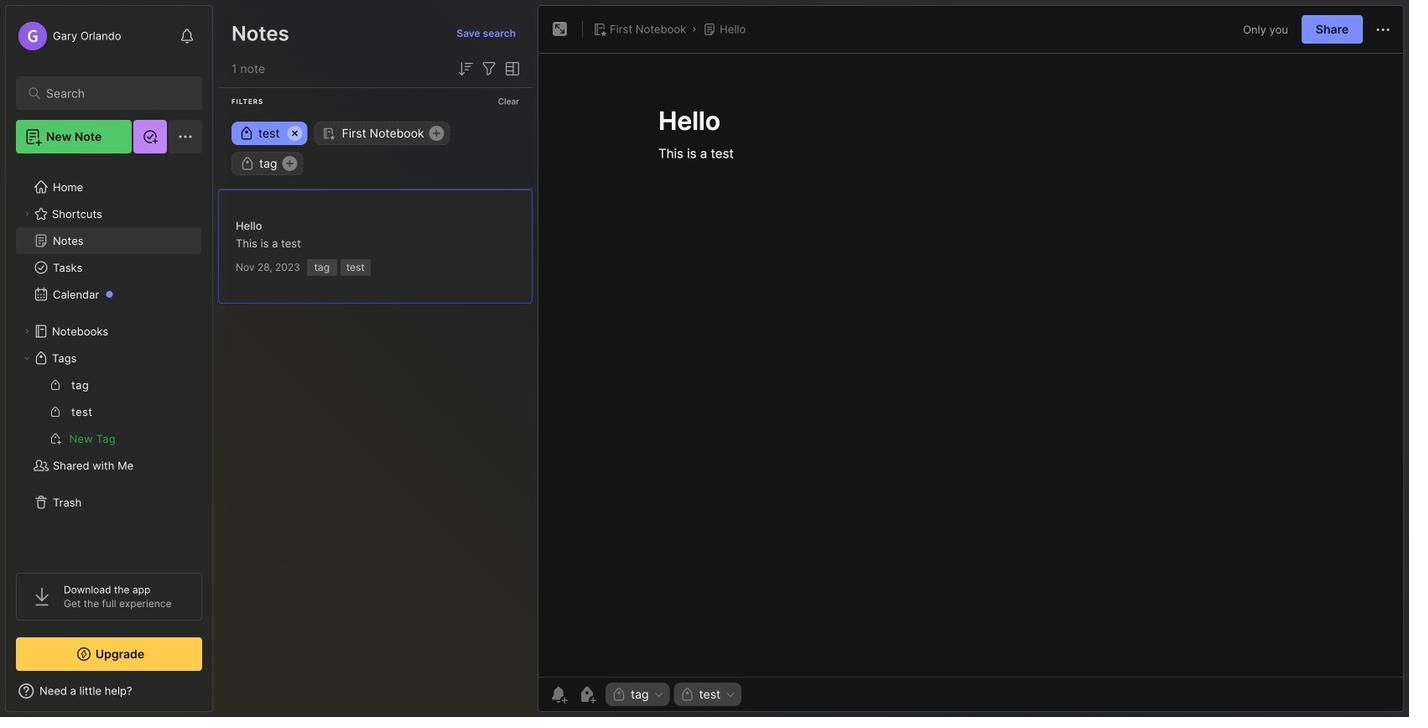 Task type: describe. For each thing, give the bounding box(es) containing it.
expand notebooks image
[[22, 326, 32, 337]]

add tag image
[[577, 685, 598, 705]]

Note Editor text field
[[539, 53, 1404, 677]]

WHAT'S NEW field
[[6, 678, 212, 705]]

note window element
[[538, 5, 1405, 717]]

More actions field
[[1374, 19, 1394, 40]]

tag Tag actions field
[[649, 689, 665, 701]]

more actions image
[[1374, 20, 1394, 40]]

group inside tree
[[16, 372, 201, 452]]



Task type: locate. For each thing, give the bounding box(es) containing it.
main element
[[0, 0, 218, 718]]

test Tag actions field
[[721, 689, 737, 701]]

View options field
[[499, 59, 523, 79]]

Account field
[[16, 19, 121, 53]]

Add filters field
[[479, 59, 499, 79]]

Sort options field
[[456, 59, 476, 79]]

None search field
[[46, 83, 180, 103]]

expand tags image
[[22, 353, 32, 363]]

group
[[16, 372, 201, 452]]

none search field inside main element
[[46, 83, 180, 103]]

tree
[[6, 164, 212, 558]]

Search text field
[[46, 86, 180, 102]]

add a reminder image
[[549, 685, 569, 705]]

tree inside main element
[[6, 164, 212, 558]]

expand note image
[[551, 19, 571, 39]]

add filters image
[[479, 59, 499, 79]]

click to collapse image
[[212, 687, 225, 707]]



Task type: vqa. For each thing, say whether or not it's contained in the screenshot.
right tab
no



